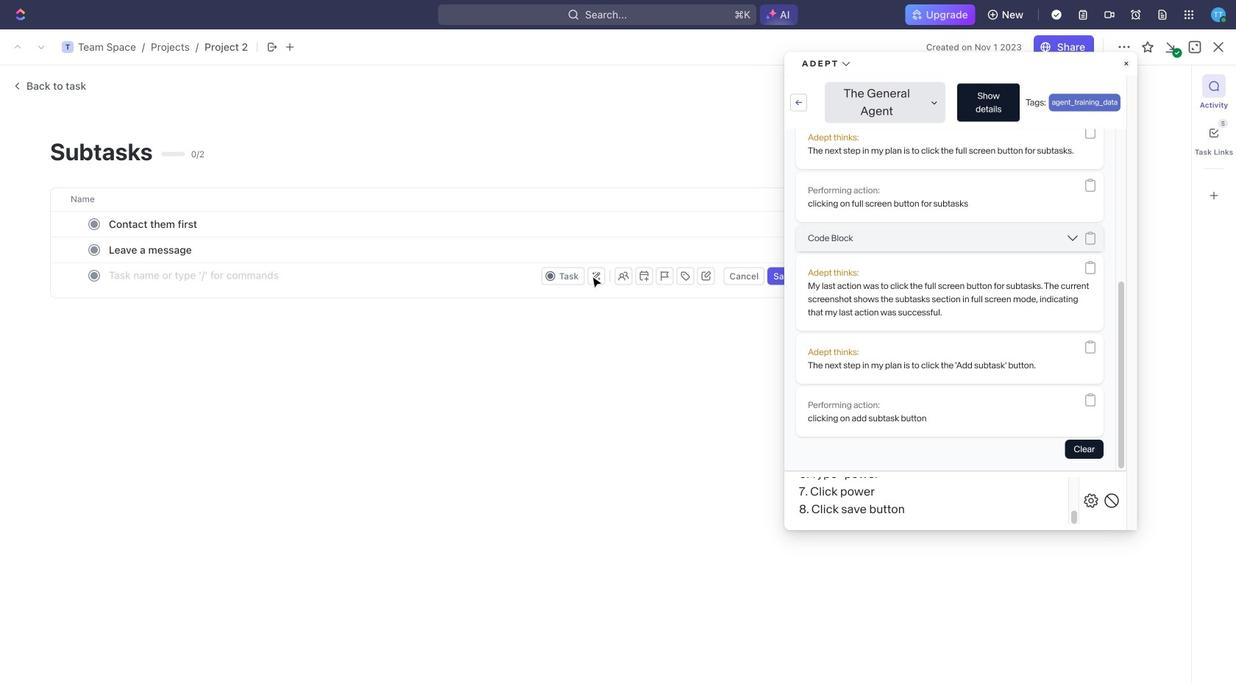 Task type: describe. For each thing, give the bounding box(es) containing it.
2 team space, , element from the left
[[62, 41, 74, 53]]

Edit task name text field
[[235, 318, 949, 346]]

Search tasks... text field
[[1081, 107, 1228, 130]]

task sidebar navigation tab list
[[1195, 74, 1234, 208]]

Task name or type '/' for commands text field
[[109, 264, 539, 287]]



Task type: vqa. For each thing, say whether or not it's contained in the screenshot.
tree
no



Task type: locate. For each thing, give the bounding box(es) containing it.
1 team space, , element from the left
[[13, 41, 24, 53]]

1 horizontal spatial team space, , element
[[62, 41, 74, 53]]

team space, , element
[[13, 41, 24, 53], [62, 41, 74, 53]]

0 horizontal spatial team space, , element
[[13, 41, 24, 53]]



